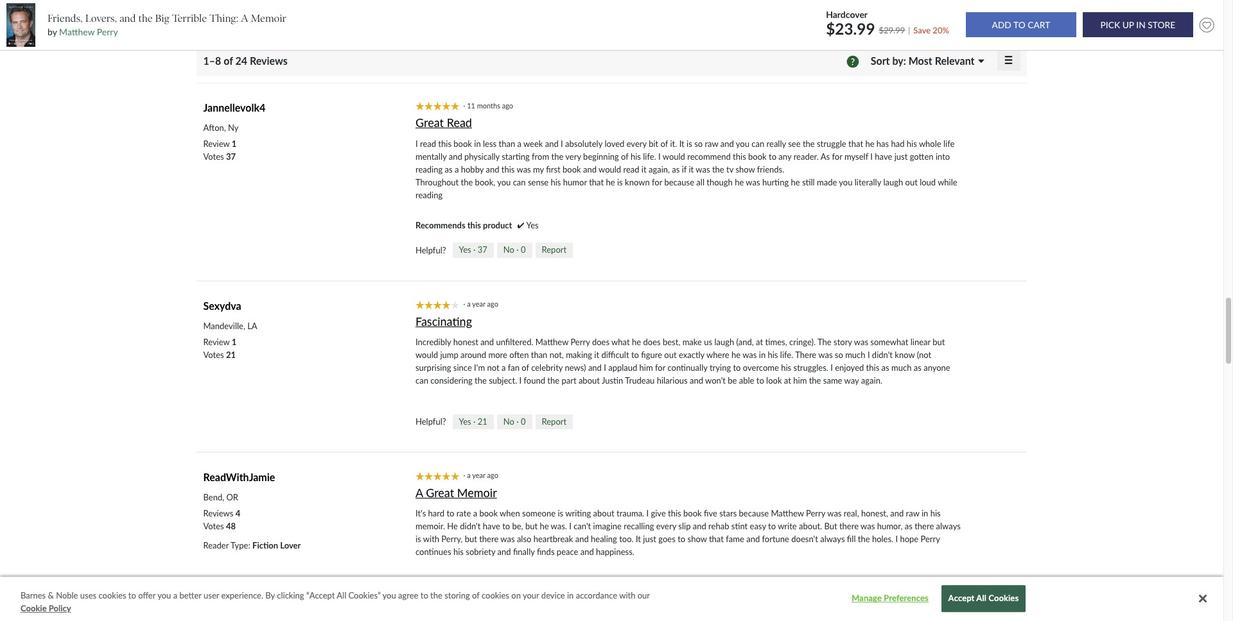 Task type: locate. For each thing, give the bounding box(es) containing it.
0 vertical spatial just
[[895, 152, 908, 162]]

than up starting
[[499, 139, 515, 149]]

1 votes from the top
[[203, 152, 224, 162]]

storing
[[445, 591, 470, 601]]

0 vertical spatial have
[[875, 152, 893, 162]]

1 vertical spatial review
[[203, 337, 230, 348]]

a inside incredibly honest and unfiltered. matthew perry does what he does best, make us laugh (and, at times, cringe). the story was somewhat linear but would jump around more often than not, making it difficult to figure out exactly where he was in his life. there was so much i didn't know (not surprising since i'm not a fan of celebrity news) and i applaud him for continually trying to overcome his struggles. i enjoyed this as much as anyone can considering the subject. i found the part about justin trudeau hilarious and won't be able to look at him the same way again.
[[502, 363, 506, 373]]

he down someone
[[540, 522, 549, 532]]

2 recommends this product ✔ yes from the top
[[416, 578, 539, 588]]

because inside i read this book in less than a week and i absolutely loved every bit of it. it is so raw and you can really see the struggle that he has had his whole life mentally and physically starting from the very beginning of his life. i would recommend this book to any reader. as for myself i have just gotten into reading as a hobby and this was my first book and would read it again, as if it was the tv show friends. throughout the book, you can sense his humor that he is known for because all though he was hurting he still made you literally laugh out loud while reading
[[665, 177, 694, 187]]

this up yes · 37
[[468, 220, 481, 231]]

out down 'best,'
[[664, 350, 677, 361]]

so inside incredibly honest and unfiltered. matthew perry does what he does best, make us laugh (and, at times, cringe). the story was somewhat linear but would jump around more often than not, making it difficult to figure out exactly where he was in his life. there was so much i didn't know (not surprising since i'm not a fan of celebrity news) and i applaud him for continually trying to overcome his struggles. i enjoyed this as much as anyone can considering the subject. i found the part about justin trudeau hilarious and won't be able to look at him the same way again.
[[835, 350, 843, 361]]

2 horizontal spatial can
[[752, 139, 765, 149]]

of right fan
[[522, 363, 529, 373]]

1 vertical spatial life.
[[780, 350, 794, 361]]

0 horizontal spatial it
[[636, 535, 641, 545]]

this
[[438, 139, 452, 149], [733, 152, 746, 162], [502, 164, 515, 175], [468, 220, 481, 231], [866, 363, 880, 373], [668, 509, 681, 519], [468, 578, 481, 588]]

1 reading from the top
[[416, 164, 443, 175]]

a inside friends, lovers, and the big terrible thing: a memoir by matthew perry
[[241, 12, 248, 24]]

2 content helpfulness group from the top
[[416, 415, 573, 430]]

0 horizontal spatial reviews
[[203, 509, 233, 519]]

1 report from the top
[[542, 245, 567, 255]]

matthew perry link
[[59, 26, 118, 37]]

is left known
[[617, 177, 623, 187]]

≡ button
[[997, 50, 1020, 71]]

0 horizontal spatial raw
[[705, 139, 719, 149]]

2 recommends from the top
[[416, 578, 465, 588]]

1 inside afton, ny review 1 votes 37
[[232, 139, 237, 149]]

21 inside the mandeville, la review 1 votes 21
[[226, 350, 236, 361]]

it right it.
[[679, 139, 685, 149]]

of
[[224, 55, 233, 67], [661, 139, 668, 149], [621, 152, 629, 162], [522, 363, 529, 373], [472, 591, 480, 601]]

report button for fascinating
[[535, 415, 573, 430]]

great up 'mentally'
[[416, 116, 444, 130]]

in left less
[[474, 139, 481, 149]]

0 vertical spatial reading
[[416, 164, 443, 175]]

1–8
[[203, 55, 221, 67]]

1 vertical spatial helpful?
[[416, 417, 446, 427]]

1 0 from the top
[[521, 245, 526, 255]]

too.
[[619, 535, 634, 545]]

honest,
[[861, 509, 888, 519]]

1 vertical spatial so
[[835, 350, 843, 361]]

1 content helpfulness group from the top
[[416, 243, 573, 258]]

with inside it's hard to rate a book when someone is writing about trauma. i give this book five stars because matthew perry was real, honest, and raw in his memoir. he didn't have to be, but he was. i can't imagine recalling every slip and rehab stint easy to write about. but there was humor, as there always is with perry, but there was also heartbreak and healing too. it just goes to show that fame and fortune doesn't always fill the holes. i hope perry continues his sobriety and finally finds peace and happiness.
[[423, 535, 439, 545]]

week
[[524, 139, 543, 149]]

life.
[[643, 152, 656, 162], [780, 350, 794, 361]]

1 horizontal spatial all
[[977, 594, 987, 604]]

so
[[695, 139, 703, 149], [835, 350, 843, 361]]

2 no from the top
[[504, 417, 515, 427]]

0 horizontal spatial there
[[479, 535, 499, 545]]

to left figure
[[631, 350, 639, 361]]

raw inside i read this book in less than a week and i absolutely loved every bit of it. it is so raw and you can really see the struggle that he has had his whole life mentally and physically starting from the very beginning of his life. i would recommend this book to any reader. as for myself i have just gotten into reading as a hobby and this was my first book and would read it again, as if it was the tv show friends. throughout the book, you can sense his humor that he is known for because all though he was hurting he still made you literally laugh out loud while reading
[[705, 139, 719, 149]]

a left fan
[[502, 363, 506, 373]]

0 vertical spatial raw
[[705, 139, 719, 149]]

0 horizontal spatial always
[[820, 535, 845, 545]]

0 vertical spatial a
[[241, 12, 248, 24]]

1 horizontal spatial because
[[739, 509, 769, 519]]

2 reading from the top
[[416, 190, 443, 200]]

memoir inside friends, lovers, and the big terrible thing: a memoir by matthew perry
[[251, 12, 287, 24]]

the inside it's hard to rate a book when someone is writing about trauma. i give this book five stars because matthew perry was real, honest, and raw in his memoir. he didn't have to be, but he was. i can't imagine recalling every slip and rehab stint easy to write about. but there was humor, as there always is with perry, but there was also heartbreak and healing too. it just goes to show that fame and fortune doesn't always fill the holes. i hope perry continues his sobriety and finally finds peace and happiness.
[[858, 535, 870, 545]]

clicking
[[277, 591, 304, 601]]

1 vertical spatial out
[[664, 350, 677, 361]]

report button
[[535, 243, 573, 258], [535, 415, 573, 430]]

preferences
[[884, 594, 929, 604]]

votes left 48
[[203, 522, 224, 532]]

his down first
[[551, 177, 561, 187]]

content helpfulness group for great read
[[416, 243, 573, 258]]

0 horizontal spatial read
[[420, 139, 436, 149]]

ago right months
[[502, 101, 513, 110]]

2 votes from the top
[[203, 350, 224, 361]]

about inside it's hard to rate a book when someone is writing about trauma. i give this book five stars because matthew perry was real, honest, and raw in his memoir. he didn't have to be, but he was. i can't imagine recalling every slip and rehab stint easy to write about. but there was humor, as there always is with perry, but there was also heartbreak and healing too. it just goes to show that fame and fortune doesn't always fill the holes. i hope perry continues his sobriety and finally finds peace and happiness.
[[593, 509, 615, 519]]

fiction
[[252, 541, 278, 551]]

uses
[[80, 591, 96, 601]]

1 horizontal spatial every
[[656, 522, 676, 532]]

0 vertical spatial review
[[203, 139, 230, 149]]

perry down 'lovers,'
[[97, 26, 118, 37]]

1 vertical spatial him
[[794, 376, 807, 386]]

device
[[541, 591, 565, 601]]

have inside i read this book in less than a week and i absolutely loved every bit of it. it is so raw and you can really see the struggle that he has had his whole life mentally and physically starting from the very beginning of his life. i would recommend this book to any reader. as for myself i have just gotten into reading as a hobby and this was my first book and would read it again, as if it was the tv show friends. throughout the book, you can sense his humor that he is known for because all though he was hurting he still made you literally laugh out loud while reading
[[875, 152, 893, 162]]

0 vertical spatial 0
[[521, 245, 526, 255]]

0 vertical spatial but
[[933, 337, 945, 348]]

votes inside afton, ny review 1 votes 37
[[203, 152, 224, 162]]

1 recommends this product ✔ yes from the top
[[416, 220, 539, 231]]

0 vertical spatial laugh
[[884, 177, 903, 187]]

0 vertical spatial no
[[504, 245, 515, 255]]

1 product from the top
[[483, 220, 512, 231]]

1 ✔ from the top
[[518, 220, 525, 231]]

is
[[687, 139, 692, 149], [617, 177, 623, 187], [558, 509, 563, 519], [416, 535, 421, 545]]

as
[[821, 152, 830, 162]]

his down the perry,
[[453, 548, 464, 558]]

0 horizontal spatial a
[[241, 12, 248, 24]]

and right slip
[[693, 522, 707, 532]]

content helpfulness group
[[416, 243, 573, 258], [416, 415, 573, 430]]

in inside it's hard to rate a book when someone is writing about trauma. i give this book five stars because matthew perry was real, honest, and raw in his memoir. he didn't have to be, but he was. i can't imagine recalling every slip and rehab stint easy to write about. but there was humor, as there always is with perry, but there was also heartbreak and healing too. it just goes to show that fame and fortune doesn't always fill the holes. i hope perry continues his sobriety and finally finds peace and happiness.
[[922, 509, 928, 519]]

2 · a year ago from the top
[[463, 472, 502, 480]]

to up "he"
[[447, 509, 454, 519]]

with down memoir.
[[423, 535, 439, 545]]

votes down afton,
[[203, 152, 224, 162]]

read up known
[[623, 164, 640, 175]]

though
[[707, 177, 733, 187]]

this inside it's hard to rate a book when someone is writing about trauma. i give this book five stars because matthew perry was real, honest, and raw in his memoir. he didn't have to be, but he was. i can't imagine recalling every slip and rehab stint easy to write about. but there was humor, as there always is with perry, but there was also heartbreak and healing too. it just goes to show that fame and fortune doesn't always fill the holes. i hope perry continues his sobriety and finally finds peace and happiness.
[[668, 509, 681, 519]]

1 vertical spatial laugh
[[715, 337, 734, 348]]

0 horizontal spatial so
[[695, 139, 703, 149]]

at right (and,
[[756, 337, 763, 348]]

0 horizontal spatial does
[[592, 337, 610, 348]]

perry inside incredibly honest and unfiltered. matthew perry does what he does best, make us laugh (and, at times, cringe). the story was somewhat linear but would jump around more often than not, making it difficult to figure out exactly where he was in his life. there was so much i didn't know (not surprising since i'm not a fan of celebrity news) and i applaud him for continually trying to overcome his struggles. i enjoyed this as much as anyone can considering the subject. i found the part about justin trudeau hilarious and won't be able to look at him the same way again.
[[571, 337, 590, 348]]

linear
[[911, 337, 931, 348]]

report for great read
[[542, 245, 567, 255]]

0 vertical spatial report
[[542, 245, 567, 255]]

the left tv
[[712, 164, 724, 175]]

there
[[795, 350, 817, 361]]

in inside barnes & noble uses cookies to offer you a better user experience. by clicking "accept all cookies" you agree to the storing of cookies on your device in accordance with our cookie policy
[[567, 591, 574, 601]]

1 horizontal spatial didn't
[[872, 350, 893, 361]]

matthew up not,
[[536, 337, 569, 348]]

review inside the mandeville, la review 1 votes 21
[[203, 337, 230, 348]]

book up slip
[[684, 509, 702, 519]]

it right if
[[689, 164, 694, 175]]

0 vertical spatial votes
[[203, 152, 224, 162]]

1 no · 0 from the top
[[504, 245, 526, 255]]

0 vertical spatial show
[[736, 164, 755, 175]]

0 down found
[[521, 417, 526, 427]]

1 year from the top
[[472, 300, 485, 308]]

always down but
[[820, 535, 845, 545]]

0 vertical spatial matthew
[[59, 26, 95, 37]]

figure
[[641, 350, 662, 361]]

life. inside i read this book in less than a week and i absolutely loved every bit of it. it is so raw and you can really see the struggle that he has had his whole life mentally and physically starting from the very beginning of his life. i would recommend this book to any reader. as for myself i have just gotten into reading as a hobby and this was my first book and would read it again, as if it was the tv show friends. throughout the book, you can sense his humor that he is known for because all though he was hurting he still made you literally laugh out loud while reading
[[643, 152, 656, 162]]

he left known
[[606, 177, 615, 187]]

1 horizontal spatial 21
[[478, 417, 487, 427]]

again,
[[649, 164, 670, 175]]

37 inside content helpfulness group
[[478, 245, 487, 255]]

None submit
[[966, 13, 1077, 38], [1083, 13, 1194, 38], [966, 13, 1077, 38], [1083, 13, 1194, 38]]

but right be,
[[525, 522, 538, 532]]

for right as
[[832, 152, 843, 162]]

the inside friends, lovers, and the big terrible thing: a memoir by matthew perry
[[138, 12, 153, 24]]

than inside i read this book in less than a week and i absolutely loved every bit of it. it is so raw and you can really see the struggle that he has had his whole life mentally and physically starting from the very beginning of his life. i would recommend this book to any reader. as for myself i have just gotten into reading as a hobby and this was my first book and would read it again, as if it was the tv show friends. throughout the book, you can sense his humor that he is known for because all though he was hurting he still made you literally laugh out loud while reading
[[499, 139, 515, 149]]

1 vertical spatial it
[[636, 535, 641, 545]]

his up known
[[631, 152, 641, 162]]

accordance
[[576, 591, 617, 601]]

healing
[[591, 535, 617, 545]]

0 vertical spatial report button
[[535, 243, 573, 258]]

2 ✔ from the top
[[518, 578, 525, 588]]

for inside incredibly honest and unfiltered. matthew perry does what he does best, make us laugh (and, at times, cringe). the story was somewhat linear but would jump around more often than not, making it difficult to figure out exactly where he was in his life. there was so much i didn't know (not surprising since i'm not a fan of celebrity news) and i applaud him for continually trying to overcome his struggles. i enjoyed this as much as anyone can considering the subject. i found the part about justin trudeau hilarious and won't be able to look at him the same way again.
[[655, 363, 666, 373]]

0 horizontal spatial out
[[664, 350, 677, 361]]

0 vertical spatial content helpfulness group
[[416, 243, 573, 258]]

1 vertical spatial didn't
[[460, 522, 481, 532]]

1 vertical spatial but
[[525, 522, 538, 532]]

about inside incredibly honest and unfiltered. matthew perry does what he does best, make us laugh (and, at times, cringe). the story was somewhat linear but would jump around more often than not, making it difficult to figure out exactly where he was in his life. there was so much i didn't know (not surprising since i'm not a fan of celebrity news) and i applaud him for continually trying to overcome his struggles. i enjoyed this as much as anyone can considering the subject. i found the part about justin trudeau hilarious and won't be able to look at him the same way again.
[[579, 376, 600, 386]]

0 horizontal spatial memoir
[[251, 12, 287, 24]]

1 report button from the top
[[535, 243, 573, 258]]

3 votes from the top
[[203, 522, 224, 532]]

$23.99
[[826, 19, 875, 38]]

0 horizontal spatial much
[[846, 350, 866, 361]]

1 horizontal spatial with
[[619, 591, 636, 601]]

year up a great memoir
[[472, 472, 485, 480]]

than
[[499, 139, 515, 149], [531, 350, 548, 361]]

1 inside the mandeville, la review 1 votes 21
[[232, 337, 237, 348]]

1 helpful? from the top
[[416, 246, 446, 256]]

0 vertical spatial with
[[423, 535, 439, 545]]

no · 0 for fascinating
[[504, 417, 526, 427]]

ago for fascinating
[[487, 300, 498, 308]]

0 horizontal spatial life.
[[643, 152, 656, 162]]

1 horizontal spatial reviews
[[250, 55, 288, 67]]

1 · a year ago from the top
[[463, 300, 502, 308]]

no right yes · 21 on the bottom of the page
[[504, 417, 515, 427]]

1 horizontal spatial so
[[835, 350, 843, 361]]

read down the 11
[[447, 116, 472, 130]]

11
[[467, 101, 475, 110]]

1 vertical spatial every
[[656, 522, 676, 532]]

1 vertical spatial recommends
[[416, 578, 465, 588]]

ago for great read
[[502, 101, 513, 110]]

with inside barnes & noble uses cookies to offer you a better user experience. by clicking "accept all cookies" you agree to the storing of cookies on your device in accordance with our cookie policy
[[619, 591, 636, 601]]

made
[[817, 177, 837, 187]]

0 vertical spatial that
[[849, 139, 863, 149]]

0 vertical spatial for
[[832, 152, 843, 162]]

2 no · 0 from the top
[[504, 417, 526, 427]]

bend, or reviews 4 votes 48
[[203, 493, 240, 532]]

1 recommends from the top
[[416, 220, 465, 231]]

no for great read
[[504, 245, 515, 255]]

perry
[[97, 26, 118, 37], [571, 337, 590, 348], [806, 509, 826, 519], [921, 535, 940, 545]]

all right accept
[[977, 594, 987, 604]]

laugh inside incredibly honest and unfiltered. matthew perry does what he does best, make us laugh (and, at times, cringe). the story was somewhat linear but would jump around more often than not, making it difficult to figure out exactly where he was in his life. there was so much i didn't know (not surprising since i'm not a fan of celebrity news) and i applaud him for continually trying to overcome his struggles. i enjoyed this as much as anyone can considering the subject. i found the part about justin trudeau hilarious and won't be able to look at him the same way again.
[[715, 337, 734, 348]]

much down the know on the right bottom
[[892, 363, 912, 373]]

· a year ago
[[463, 300, 502, 308], [463, 472, 502, 480]]

at right 'look'
[[784, 376, 791, 386]]

2 year from the top
[[472, 472, 485, 480]]

votes for great read
[[203, 152, 224, 162]]

0 horizontal spatial that
[[589, 177, 604, 187]]

1 vertical spatial 21
[[478, 417, 487, 427]]

0 horizontal spatial just
[[643, 535, 657, 545]]

1 vertical spatial read
[[420, 139, 436, 149]]

all inside accept all cookies button
[[977, 594, 987, 604]]

his
[[907, 139, 917, 149], [631, 152, 641, 162], [551, 177, 561, 187], [768, 350, 778, 361], [781, 363, 792, 373], [931, 509, 941, 519], [453, 548, 464, 558]]

considering
[[431, 376, 473, 386]]

didn't down rate
[[460, 522, 481, 532]]

for
[[832, 152, 843, 162], [652, 177, 662, 187], [655, 363, 666, 373]]

would down incredibly
[[416, 350, 438, 361]]

"accept
[[306, 591, 335, 601]]

this inside incredibly honest and unfiltered. matthew perry does what he does best, make us laugh (and, at times, cringe). the story was somewhat linear but would jump around more often than not, making it difficult to figure out exactly where he was in his life. there was so much i didn't know (not surprising since i'm not a fan of celebrity news) and i applaud him for continually trying to overcome his struggles. i enjoyed this as much as anyone can considering the subject. i found the part about justin trudeau hilarious and won't be able to look at him the same way again.
[[866, 363, 880, 373]]

there up sobriety
[[479, 535, 499, 545]]

0 vertical spatial than
[[499, 139, 515, 149]]

about up imagine
[[593, 509, 615, 519]]

a inside it's hard to rate a book when someone is writing about trauma. i give this book five stars because matthew perry was real, honest, and raw in his memoir. he didn't have to be, but he was. i can't imagine recalling every slip and rehab stint easy to write about. but there was humor, as there always is with perry, but there was also heartbreak and healing too. it just goes to show that fame and fortune doesn't always fill the holes. i hope perry continues his sobriety and finally finds peace and happiness.
[[473, 509, 477, 519]]

didn't inside it's hard to rate a book when someone is writing about trauma. i give this book five stars because matthew perry was real, honest, and raw in his memoir. he didn't have to be, but he was. i can't imagine recalling every slip and rehab stint easy to write about. but there was humor, as there always is with perry, but there was also heartbreak and healing too. it just goes to show that fame and fortune doesn't always fill the holes. i hope perry continues his sobriety and finally finds peace and happiness.
[[460, 522, 481, 532]]

hardcover
[[826, 9, 868, 20]]

about.
[[799, 522, 822, 532]]

that up myself
[[849, 139, 863, 149]]

review inside afton, ny review 1 votes 37
[[203, 139, 230, 149]]

0 horizontal spatial didn't
[[460, 522, 481, 532]]

book,
[[475, 177, 495, 187]]

does up difficult
[[592, 337, 610, 348]]

that
[[849, 139, 863, 149], [589, 177, 604, 187], [709, 535, 724, 545]]

0 vertical spatial · a year ago
[[463, 300, 502, 308]]

0 vertical spatial memoir
[[251, 12, 287, 24]]

stars
[[720, 509, 737, 519]]

overcome
[[743, 363, 779, 373]]

2 horizontal spatial that
[[849, 139, 863, 149]]

show inside i read this book in less than a week and i absolutely loved every bit of it. it is so raw and you can really see the struggle that he has had his whole life mentally and physically starting from the very beginning of his life. i would recommend this book to any reader. as for myself i have just gotten into reading as a hobby and this was my first book and would read it again, as if it was the tv show friends. throughout the book, you can sense his humor that he is known for because all though he was hurting he still made you literally laugh out loud while reading
[[736, 164, 755, 175]]

report button for great read
[[535, 243, 573, 258]]

list containing reviews
[[203, 508, 240, 533]]

in inside incredibly honest and unfiltered. matthew perry does what he does best, make us laugh (and, at times, cringe). the story was somewhat linear but would jump around more often than not, making it difficult to figure out exactly where he was in his life. there was so much i didn't know (not surprising since i'm not a fan of celebrity news) and i applaud him for continually trying to overcome his struggles. i enjoyed this as much as anyone can considering the subject. i found the part about justin trudeau hilarious and won't be able to look at him the same way again.
[[759, 350, 766, 361]]

1 horizontal spatial much
[[892, 363, 912, 373]]

2 horizontal spatial there
[[915, 522, 934, 532]]

0 horizontal spatial 37
[[226, 152, 236, 162]]

cookies"
[[349, 591, 381, 601]]

yes
[[526, 220, 539, 231], [459, 245, 471, 255], [459, 417, 471, 427], [526, 578, 539, 588]]

1 vertical spatial recommends this product ✔ yes
[[416, 578, 539, 588]]

there
[[840, 522, 859, 532], [915, 522, 934, 532], [479, 535, 499, 545]]

i'm
[[474, 363, 485, 373]]

2 vertical spatial 1
[[232, 337, 237, 348]]

slip
[[679, 522, 691, 532]]

matthew inside incredibly honest and unfiltered. matthew perry does what he does best, make us laugh (and, at times, cringe). the story was somewhat linear but would jump around more often than not, making it difficult to figure out exactly where he was in his life. there was so much i didn't know (not surprising since i'm not a fan of celebrity news) and i applaud him for continually trying to overcome his struggles. i enjoyed this as much as anyone can considering the subject. i found the part about justin trudeau hilarious and won't be able to look at him the same way again.
[[536, 337, 569, 348]]

list down bend,
[[203, 508, 240, 533]]

0 vertical spatial it
[[679, 139, 685, 149]]

product for great read
[[483, 220, 512, 231]]

recommends
[[416, 220, 465, 231], [416, 578, 465, 588]]

1 vertical spatial 37
[[478, 245, 487, 255]]

2 vertical spatial matthew
[[771, 509, 804, 519]]

privacy alert dialog
[[0, 578, 1224, 622]]

always
[[936, 522, 961, 532], [820, 535, 845, 545]]

book
[[454, 139, 472, 149], [748, 152, 767, 162], [563, 164, 581, 175], [479, 509, 498, 519], [684, 509, 702, 519]]

us
[[704, 337, 713, 348]]

have down when
[[483, 522, 500, 532]]

0 vertical spatial out
[[905, 177, 918, 187]]

and up book,
[[486, 164, 499, 175]]

often
[[510, 350, 529, 361]]

1 no from the top
[[504, 245, 515, 255]]

1 horizontal spatial laugh
[[884, 177, 903, 187]]

matthew inside friends, lovers, and the big terrible thing: a memoir by matthew perry
[[59, 26, 95, 37]]

a inside barnes & noble uses cookies to offer you a better user experience. by clicking "accept all cookies" you agree to the storing of cookies on your device in accordance with our cookie policy
[[173, 591, 177, 601]]

agree
[[398, 591, 419, 601]]

✔ for great read
[[518, 220, 525, 231]]

no right yes · 37
[[504, 245, 515, 255]]

can left sense
[[513, 177, 526, 187]]

show inside it's hard to rate a book when someone is writing about trauma. i give this book five stars because matthew perry was real, honest, and raw in his memoir. he didn't have to be, but he was. i can't imagine recalling every slip and rehab stint easy to write about. but there was humor, as there always is with perry, but there was also heartbreak and healing too. it just goes to show that fame and fortune doesn't always fill the holes. i hope perry continues his sobriety and finally finds peace and happiness.
[[688, 535, 707, 545]]

show
[[736, 164, 755, 175], [688, 535, 707, 545]]

was down (and,
[[743, 350, 757, 361]]

1 horizontal spatial a
[[416, 486, 423, 500]]

but up sobriety
[[465, 535, 477, 545]]

the down i'm
[[475, 376, 487, 386]]

1 horizontal spatial out
[[905, 177, 918, 187]]

it inside incredibly honest and unfiltered. matthew perry does what he does best, make us laugh (and, at times, cringe). the story was somewhat linear but would jump around more often than not, making it difficult to figure out exactly where he was in his life. there was so much i didn't know (not surprising since i'm not a fan of celebrity news) and i applaud him for continually trying to overcome his struggles. i enjoyed this as much as anyone can considering the subject. i found the part about justin trudeau hilarious and won't be able to look at him the same way again.
[[594, 350, 599, 361]]

but right linear
[[933, 337, 945, 348]]

ago up a great memoir
[[487, 472, 498, 480]]

helpful? for great read
[[416, 246, 446, 256]]

?
[[847, 55, 859, 67]]

into
[[936, 152, 950, 162]]

0 horizontal spatial it
[[594, 350, 599, 361]]

surprising
[[416, 363, 451, 373]]

2 0 from the top
[[521, 417, 526, 427]]

matthew inside it's hard to rate a book when someone is writing about trauma. i give this book five stars because matthew perry was real, honest, and raw in his memoir. he didn't have to be, but he was. i can't imagine recalling every slip and rehab stint easy to write about. but there was humor, as there always is with perry, but there was also heartbreak and healing too. it just goes to show that fame and fortune doesn't always fill the holes. i hope perry continues his sobriety and finally finds peace and happiness.
[[771, 509, 804, 519]]

1 list from the top
[[203, 137, 237, 163]]

2 report button from the top
[[535, 415, 573, 430]]

reader type: fiction lover
[[203, 541, 301, 551]]

1 review from the top
[[203, 139, 230, 149]]

recommends for great
[[416, 578, 465, 588]]

you left the agree
[[383, 591, 396, 601]]

memoir up rate
[[457, 486, 497, 500]]

would down beginning
[[599, 164, 621, 175]]

0 horizontal spatial 21
[[226, 350, 236, 361]]

list for a
[[203, 508, 240, 533]]

2 helpful? from the top
[[416, 417, 446, 427]]

really
[[767, 139, 786, 149]]

i up same
[[831, 363, 833, 373]]

book down very
[[563, 164, 581, 175]]

it
[[642, 164, 647, 175], [689, 164, 694, 175], [594, 350, 599, 361]]

0 vertical spatial ago
[[502, 101, 513, 110]]

1 does from the left
[[592, 337, 610, 348]]

list down afton,
[[203, 137, 237, 163]]

2 report from the top
[[542, 417, 567, 427]]

of inside incredibly honest and unfiltered. matthew perry does what he does best, make us laugh (and, at times, cringe). the story was somewhat linear but would jump around more often than not, making it difficult to figure out exactly where he was in his life. there was so much i didn't know (not surprising since i'm not a fan of celebrity news) and i applaud him for continually trying to overcome his struggles. i enjoyed this as much as anyone can considering the subject. i found the part about justin trudeau hilarious and won't be able to look at him the same way again.
[[522, 363, 529, 373]]

continually
[[668, 363, 708, 373]]

votes inside the mandeville, la review 1 votes 21
[[203, 350, 224, 361]]

is up was.
[[558, 509, 563, 519]]

1 vertical spatial than
[[531, 350, 548, 361]]

him down struggles.
[[794, 376, 807, 386]]

can
[[752, 139, 765, 149], [513, 177, 526, 187], [416, 376, 428, 386]]

but inside incredibly honest and unfiltered. matthew perry does what he does best, make us laugh (and, at times, cringe). the story was somewhat linear but would jump around more often than not, making it difficult to figure out exactly where he was in his life. there was so much i didn't know (not surprising since i'm not a fan of celebrity news) and i applaud him for continually trying to overcome his struggles. i enjoyed this as much as anyone can considering the subject. i found the part about justin trudeau hilarious and won't be able to look at him the same way again.
[[933, 337, 945, 348]]

recommends this product ✔ yes up yes · 37
[[416, 220, 539, 231]]

1 vertical spatial great
[[426, 486, 454, 500]]

the
[[818, 337, 832, 348]]

he
[[866, 139, 875, 149], [606, 177, 615, 187], [735, 177, 744, 187], [791, 177, 800, 187], [632, 337, 641, 348], [732, 350, 741, 361], [540, 522, 549, 532]]

1 vertical spatial list
[[203, 336, 237, 362]]

year for a great memoir
[[472, 472, 485, 480]]

literally
[[855, 177, 881, 187]]

2 vertical spatial ago
[[487, 472, 498, 480]]

year up honest
[[472, 300, 485, 308]]

helpful? for fascinating
[[416, 417, 446, 427]]

goes
[[659, 535, 676, 545]]

0 vertical spatial at
[[756, 337, 763, 348]]

and up more
[[481, 337, 494, 348]]

was up the all
[[696, 164, 710, 175]]

of right "storing" at left bottom
[[472, 591, 480, 601]]

1 vertical spatial at
[[784, 376, 791, 386]]

i up again.
[[868, 350, 870, 361]]

in inside i read this book in less than a week and i absolutely loved every bit of it. it is so raw and you can really see the struggle that he has had his whole life mentally and physically starting from the very beginning of his life. i would recommend this book to any reader. as for myself i have just gotten into reading as a hobby and this was my first book and would read it again, as if it was the tv show friends. throughout the book, you can sense his humor that he is known for because all though he was hurting he still made you literally laugh out loud while reading
[[474, 139, 481, 149]]

1 vertical spatial memoir
[[457, 486, 497, 500]]

continues
[[416, 548, 451, 558]]

0 vertical spatial life.
[[643, 152, 656, 162]]

recommends this product ✔ yes for great read
[[416, 220, 539, 231]]

2 review from the top
[[203, 337, 230, 348]]

physically
[[464, 152, 500, 162]]

found
[[524, 376, 545, 386]]

0 right yes · 37
[[521, 245, 526, 255]]

just inside it's hard to rate a book when someone is writing about trauma. i give this book five stars because matthew perry was real, honest, and raw in his memoir. he didn't have to be, but he was. i can't imagine recalling every slip and rehab stint easy to write about. but there was humor, as there always is with perry, but there was also heartbreak and healing too. it just goes to show that fame and fortune doesn't always fill the holes. i hope perry continues his sobriety and finally finds peace and happiness.
[[643, 535, 657, 545]]

peace
[[557, 548, 578, 558]]

than up celebrity
[[531, 350, 548, 361]]

to up be
[[733, 363, 741, 373]]

or
[[226, 493, 238, 503]]

3 list from the top
[[203, 508, 240, 533]]

write
[[778, 522, 797, 532]]

for down again, at the top right
[[652, 177, 662, 187]]

your
[[523, 591, 539, 601]]

1 vertical spatial with
[[619, 591, 636, 601]]

0 vertical spatial helpful?
[[416, 246, 446, 256]]

not,
[[550, 350, 564, 361]]

1 horizontal spatial does
[[643, 337, 661, 348]]

he inside it's hard to rate a book when someone is writing about trauma. i give this book five stars because matthew perry was real, honest, and raw in his memoir. he didn't have to be, but he was. i can't imagine recalling every slip and rehab stint easy to write about. but there was humor, as there always is with perry, but there was also heartbreak and healing too. it just goes to show that fame and fortune doesn't always fill the holes. i hope perry continues his sobriety and finally finds peace and happiness.
[[540, 522, 549, 532]]

0 vertical spatial because
[[665, 177, 694, 187]]

jump
[[440, 350, 459, 361]]

1 horizontal spatial but
[[525, 522, 538, 532]]

recommends this product ✔ yes up "storing" at left bottom
[[416, 578, 539, 588]]

2 product from the top
[[483, 578, 512, 588]]

list
[[203, 137, 237, 163], [203, 336, 237, 362], [203, 508, 240, 533]]



Task type: describe. For each thing, give the bounding box(es) containing it.
and up recommend
[[721, 139, 734, 149]]

a left "hobby"
[[455, 164, 459, 175]]

out inside incredibly honest and unfiltered. matthew perry does what he does best, make us laugh (and, at times, cringe). the story was somewhat linear but would jump around more often than not, making it difficult to figure out exactly where he was in his life. there was so much i didn't know (not surprising since i'm not a fan of celebrity news) and i applaud him for continually trying to overcome his struggles. i enjoyed this as much as anyone can considering the subject. i found the part about justin trudeau hilarious and won't be able to look at him the same way again.
[[664, 350, 677, 361]]

book up friends.
[[748, 152, 767, 162]]

was down the
[[819, 350, 833, 361]]

the up first
[[551, 152, 564, 162]]

won't
[[705, 376, 726, 386]]

review for great read
[[203, 139, 230, 149]]

it inside it's hard to rate a book when someone is writing about trauma. i give this book five stars because matthew perry was real, honest, and raw in his memoir. he didn't have to be, but he was. i can't imagine recalling every slip and rehab stint easy to write about. but there was humor, as there always is with perry, but there was also heartbreak and healing too. it just goes to show that fame and fortune doesn't always fill the holes. i hope perry continues his sobriety and finally finds peace and happiness.
[[636, 535, 641, 545]]

finds
[[537, 548, 555, 558]]

all inside barnes & noble uses cookies to offer you a better user experience. by clicking "accept all cookies" you agree to the storing of cookies on your device in accordance with our cookie policy
[[337, 591, 346, 601]]

as down the (not
[[914, 363, 922, 373]]

had
[[891, 139, 905, 149]]

a up fascinating
[[467, 300, 471, 308]]

&
[[48, 591, 54, 601]]

a up a great memoir
[[467, 472, 471, 480]]

and left finally
[[498, 548, 511, 558]]

ago for a great memoir
[[487, 472, 498, 480]]

make
[[683, 337, 702, 348]]

just inside i read this book in less than a week and i absolutely loved every bit of it. it is so raw and you can really see the struggle that he has had his whole life mentally and physically starting from the very beginning of his life. i would recommend this book to any reader. as for myself i have just gotten into reading as a hobby and this was my first book and would read it again, as if it was the tv show friends. throughout the book, you can sense his humor that he is known for because all though he was hurting he still made you literally laugh out loud while reading
[[895, 152, 908, 162]]

list for great
[[203, 137, 237, 163]]

save 20%
[[914, 25, 949, 35]]

mandeville, la review 1 votes 21
[[203, 321, 257, 361]]

he left has
[[866, 139, 875, 149]]

incredibly honest and unfiltered. matthew perry does what he does best, make us laugh (and, at times, cringe). the story was somewhat linear but would jump around more often than not, making it difficult to figure out exactly where he was in his life. there was so much i didn't know (not surprising since i'm not a fan of celebrity news) and i applaud him for continually trying to overcome his struggles. i enjoyed this as much as anyone can considering the subject. i found the part about justin trudeau hilarious and won't be able to look at him the same way again.
[[416, 337, 951, 386]]

that inside it's hard to rate a book when someone is writing about trauma. i give this book five stars because matthew perry was real, honest, and raw in his memoir. he didn't have to be, but he was. i can't imagine recalling every slip and rehab stint easy to write about. but there was humor, as there always is with perry, but there was also heartbreak and healing too. it just goes to show that fame and fortune doesn't always fill the holes. i hope perry continues his sobriety and finally finds peace and happiness.
[[709, 535, 724, 545]]

a up starting
[[517, 139, 522, 149]]

2 horizontal spatial read
[[623, 164, 640, 175]]

content helpfulness group for fascinating
[[416, 415, 573, 430]]

0 vertical spatial great
[[416, 116, 444, 130]]

2 list from the top
[[203, 336, 237, 362]]

votes for fascinating
[[203, 350, 224, 361]]

1 horizontal spatial can
[[513, 177, 526, 187]]

justin
[[602, 376, 623, 386]]

report for fascinating
[[542, 417, 567, 427]]

enjoyed
[[835, 363, 864, 373]]

the down struggles.
[[809, 376, 821, 386]]

i left hope
[[896, 535, 898, 545]]

☆
[[213, 5, 219, 11]]

would inside incredibly honest and unfiltered. matthew perry does what he does best, make us laugh (and, at times, cringe). the story was somewhat linear but would jump around more often than not, making it difficult to figure out exactly where he was in his life. there was so much i didn't know (not surprising since i'm not a fan of celebrity news) and i applaud him for continually trying to overcome his struggles. i enjoyed this as much as anyone can considering the subject. i found the part about justin trudeau hilarious and won't be able to look at him the same way again.
[[416, 350, 438, 361]]

still
[[802, 177, 815, 187]]

and down can't
[[575, 535, 589, 545]]

news)
[[565, 363, 586, 373]]

sexydva
[[203, 300, 241, 312]]

jannellevolk4 button
[[203, 101, 265, 114]]

gotten
[[910, 152, 934, 162]]

policy
[[49, 604, 71, 614]]

the inside barnes & noble uses cookies to offer you a better user experience. by clicking "accept all cookies" you agree to the storing of cookies on your device in accordance with our cookie policy
[[430, 591, 443, 601]]

life. inside incredibly honest and unfiltered. matthew perry does what he does best, make us laugh (and, at times, cringe). the story was somewhat linear but would jump around more often than not, making it difficult to figure out exactly where he was in his life. there was so much i didn't know (not surprising since i'm not a fan of celebrity news) and i applaud him for continually trying to overcome his struggles. i enjoyed this as much as anyone can considering the subject. i found the part about justin trudeau hilarious and won't be able to look at him the same way again.
[[780, 350, 794, 361]]

the up reader. at the top right of page
[[803, 139, 815, 149]]

was left my
[[517, 164, 531, 175]]

1 horizontal spatial would
[[599, 164, 621, 175]]

cringe).
[[789, 337, 816, 348]]

he down (and,
[[732, 350, 741, 361]]

you right made
[[839, 177, 853, 187]]

this up "storing" at left bottom
[[468, 578, 481, 588]]

whole
[[919, 139, 942, 149]]

because inside it's hard to rate a book when someone is writing about trauma. i give this book five stars because matthew perry was real, honest, and raw in his memoir. he didn't have to be, but he was. i can't imagine recalling every slip and rehab stint easy to write about. but there was humor, as there always is with perry, but there was also heartbreak and healing too. it just goes to show that fame and fortune doesn't always fill the holes. i hope perry continues his sobriety and finally finds peace and happiness.
[[739, 509, 769, 519]]

and down continually
[[690, 376, 703, 386]]

i right was.
[[569, 522, 572, 532]]

applaud
[[608, 363, 637, 373]]

1 horizontal spatial memoir
[[457, 486, 497, 500]]

year for fascinating
[[472, 300, 485, 308]]

perry inside friends, lovers, and the big terrible thing: a memoir by matthew perry
[[97, 26, 118, 37]]

was up but
[[828, 509, 842, 519]]

fill
[[847, 535, 856, 545]]

review for fascinating
[[203, 337, 230, 348]]

1 cookies from the left
[[99, 591, 126, 601]]

read for i read this book in less than a week and i absolutely loved every bit of it. it is so raw and you can really see the struggle that he has had his whole life mentally and physically starting from the very beginning of his life. i would recommend this book to any reader. as for myself i have just gotten into reading as a hobby and this was my first book and would read it again, as if it was the tv show friends. throughout the book, you can sense his humor that he is known for because all though he was hurting he still made you literally laugh out loud while reading
[[420, 139, 436, 149]]

i left found
[[519, 376, 522, 386]]

read for great read
[[447, 116, 472, 130]]

0 vertical spatial much
[[846, 350, 866, 361]]

his right had
[[907, 139, 917, 149]]

this up 'mentally'
[[438, 139, 452, 149]]

you right book,
[[497, 177, 511, 187]]

somewhat
[[871, 337, 909, 348]]

0 for great read
[[521, 245, 526, 255]]

· a year ago for fascinating
[[463, 300, 502, 308]]

$23.99 $29.99
[[826, 19, 905, 38]]

lovers,
[[85, 12, 117, 24]]

1 horizontal spatial him
[[794, 376, 807, 386]]

1 for great read
[[232, 139, 237, 149]]

0 for fascinating
[[521, 417, 526, 427]]

so inside i read this book in less than a week and i absolutely loved every bit of it. it is so raw and you can really see the struggle that he has had his whole life mentally and physically starting from the very beginning of his life. i would recommend this book to any reader. as for myself i have just gotten into reading as a hobby and this was my first book and would read it again, as if it was the tv show friends. throughout the book, you can sense his humor that he is known for because all though he was hurting he still made you literally laugh out loud while reading
[[695, 139, 703, 149]]

as inside it's hard to rate a book when someone is writing about trauma. i give this book five stars because matthew perry was real, honest, and raw in his memoir. he didn't have to be, but he was. i can't imagine recalling every slip and rehab stint easy to write about. but there was humor, as there always is with perry, but there was also heartbreak and healing too. it just goes to show that fame and fortune doesn't always fill the holes. i hope perry continues his sobriety and finally finds peace and happiness.
[[905, 522, 913, 532]]

1–8 of 24 reviews alert
[[203, 55, 293, 67]]

is down memoir.
[[416, 535, 421, 545]]

no for fascinating
[[504, 417, 515, 427]]

humor
[[563, 177, 587, 187]]

and right peace
[[581, 548, 594, 558]]

0 vertical spatial can
[[752, 139, 765, 149]]

i up justin
[[604, 363, 606, 373]]

as up again.
[[882, 363, 890, 373]]

user
[[204, 591, 219, 601]]

2 horizontal spatial it
[[689, 164, 694, 175]]

0 horizontal spatial him
[[640, 363, 653, 373]]

1 ☆
[[207, 3, 219, 13]]

to down overcome
[[757, 376, 764, 386]]

1 vertical spatial always
[[820, 535, 845, 545]]

i right myself
[[871, 152, 873, 162]]

as left if
[[672, 164, 680, 175]]

rehab
[[709, 522, 729, 532]]

where
[[707, 350, 730, 361]]

every inside i read this book in less than a week and i absolutely loved every bit of it. it is so raw and you can really see the struggle that he has had his whole life mentally and physically starting from the very beginning of his life. i would recommend this book to any reader. as for myself i have just gotten into reading as a hobby and this was my first book and would read it again, as if it was the tv show friends. throughout the book, you can sense his humor that he is known for because all though he was hurting he still made you literally laugh out loud while reading
[[627, 139, 647, 149]]

he right though
[[735, 177, 744, 187]]

his down the times, on the bottom of the page
[[768, 350, 778, 361]]

his right the honest,
[[931, 509, 941, 519]]

humor,
[[877, 522, 903, 532]]

part
[[562, 376, 577, 386]]

and down easy
[[747, 535, 760, 545]]

mentally
[[416, 152, 447, 162]]

heartbreak
[[534, 535, 573, 545]]

struggle
[[817, 139, 846, 149]]

to up fortune
[[768, 522, 776, 532]]

the down celebrity
[[548, 376, 560, 386]]

cookies
[[989, 594, 1019, 604]]

add to wishlist image
[[1197, 15, 1218, 35]]

i up again, at the top right
[[659, 152, 661, 162]]

of left it.
[[661, 139, 668, 149]]

· a year ago for a great memoir
[[463, 472, 502, 480]]

same
[[823, 376, 842, 386]]

perry right hope
[[921, 535, 940, 545]]

sense
[[528, 177, 549, 187]]

was right story
[[854, 337, 869, 348]]

sobriety
[[466, 548, 495, 558]]

(not
[[917, 350, 932, 361]]

real,
[[844, 509, 859, 519]]

1 horizontal spatial at
[[784, 376, 791, 386]]

loud
[[920, 177, 936, 187]]

can inside incredibly honest and unfiltered. matthew perry does what he does best, make us laugh (and, at times, cringe). the story was somewhat linear but would jump around more often than not, making it difficult to figure out exactly where he was in his life. there was so much i didn't know (not surprising since i'm not a fan of celebrity news) and i applaud him for continually trying to overcome his struggles. i enjoyed this as much as anyone can considering the subject. i found the part about justin trudeau hilarious and won't be able to look at him the same way again.
[[416, 376, 428, 386]]

you right offer
[[158, 591, 171, 601]]

mandeville,
[[203, 321, 245, 332]]

most
[[909, 55, 933, 67]]

recommends for read
[[416, 220, 465, 231]]

out inside i read this book in less than a week and i absolutely loved every bit of it. it is so raw and you can really see the struggle that he has had his whole life mentally and physically starting from the very beginning of his life. i would recommend this book to any reader. as for myself i have just gotten into reading as a hobby and this was my first book and would read it again, as if it was the tv show friends. throughout the book, you can sense his humor that he is known for because all though he was hurting he still made you literally laugh out loud while reading
[[905, 177, 918, 187]]

around
[[461, 350, 486, 361]]

to right the agree
[[421, 591, 428, 601]]

0 vertical spatial would
[[663, 152, 685, 162]]

and right news)
[[588, 363, 602, 373]]

was down friends.
[[746, 177, 760, 187]]

to left be,
[[502, 522, 510, 532]]

2 does from the left
[[643, 337, 661, 348]]

since
[[453, 363, 472, 373]]

1 horizontal spatial there
[[840, 522, 859, 532]]

writing
[[565, 509, 591, 519]]

as up throughout
[[445, 164, 453, 175]]

and inside friends, lovers, and the big terrible thing: a memoir by matthew perry
[[120, 12, 136, 24]]

2 cookies from the left
[[482, 591, 509, 601]]

friends, lovers, and the big terrible thing: a memoir image
[[6, 3, 35, 47]]

a great memoir
[[416, 486, 497, 500]]

0 horizontal spatial but
[[465, 535, 477, 545]]

was down the honest,
[[861, 522, 875, 532]]

and up "hobby"
[[449, 152, 462, 162]]

sort
[[871, 55, 890, 67]]

easy
[[750, 522, 766, 532]]

recalling
[[624, 522, 654, 532]]

than inside incredibly honest and unfiltered. matthew perry does what he does best, make us laugh (and, at times, cringe). the story was somewhat linear but would jump around more often than not, making it difficult to figure out exactly where he was in his life. there was so much i didn't know (not surprising since i'm not a fan of celebrity news) and i applaud him for continually trying to overcome his struggles. i enjoyed this as much as anyone can considering the subject. i found the part about justin trudeau hilarious and won't be able to look at him the same way again.
[[531, 350, 548, 361]]

cookie policy link
[[21, 603, 71, 615]]

votes inside bend, or reviews 4 votes 48
[[203, 522, 224, 532]]

reviews inside bend, or reviews 4 votes 48
[[203, 509, 233, 519]]

rate
[[457, 509, 471, 519]]

the down "hobby"
[[461, 177, 473, 187]]

book left when
[[479, 509, 498, 519]]

didn't inside incredibly honest and unfiltered. matthew perry does what he does best, make us laugh (and, at times, cringe). the story was somewhat linear but would jump around more often than not, making it difficult to figure out exactly where he was in his life. there was so much i didn't know (not surprising since i'm not a fan of celebrity news) and i applaud him for continually trying to overcome his struggles. i enjoyed this as much as anyone can considering the subject. i found the part about justin trudeau hilarious and won't be able to look at him the same way again.
[[872, 350, 893, 361]]

37 inside afton, ny review 1 votes 37
[[226, 152, 236, 162]]

to down slip
[[678, 535, 686, 545]]

and up the humor,
[[891, 509, 904, 519]]

sort by: most relevant ▼
[[871, 55, 985, 67]]

when
[[500, 509, 520, 519]]

i left give
[[647, 509, 649, 519]]

it inside i read this book in less than a week and i absolutely loved every bit of it. it is so raw and you can really see the struggle that he has had his whole life mentally and physically starting from the very beginning of his life. i would recommend this book to any reader. as for myself i have just gotten into reading as a hobby and this was my first book and would read it again, as if it was the tv show friends. throughout the book, you can sense his humor that he is known for because all though he was hurting he still made you literally laugh out loud while reading
[[679, 139, 685, 149]]

i left the absolutely
[[561, 139, 563, 149]]

1 for fascinating
[[232, 337, 237, 348]]

of down loved on the top of page
[[621, 152, 629, 162]]

raw inside it's hard to rate a book when someone is writing about trauma. i give this book five stars because matthew perry was real, honest, and raw in his memoir. he didn't have to be, but he was. i can't imagine recalling every slip and rehab stint easy to write about. but there was humor, as there always is with perry, but there was also heartbreak and healing too. it just goes to show that fame and fortune doesn't always fill the holes. i hope perry continues his sobriety and finally finds peace and happiness.
[[906, 509, 920, 519]]

every inside it's hard to rate a book when someone is writing about trauma. i give this book five stars because matthew perry was real, honest, and raw in his memoir. he didn't have to be, but he was. i can't imagine recalling every slip and rehab stint easy to write about. but there was humor, as there always is with perry, but there was also heartbreak and healing too. it just goes to show that fame and fortune doesn't always fill the holes. i hope perry continues his sobriety and finally finds peace and happiness.
[[656, 522, 676, 532]]

friends.
[[757, 164, 785, 175]]

more
[[489, 350, 507, 361]]

this down starting
[[502, 164, 515, 175]]

yes · 21
[[459, 417, 487, 427]]

? button
[[847, 54, 859, 69]]

this up tv
[[733, 152, 746, 162]]

(and,
[[737, 337, 754, 348]]

he right the what
[[632, 337, 641, 348]]

on
[[512, 591, 521, 601]]

his up 'look'
[[781, 363, 792, 373]]

and up from
[[545, 139, 559, 149]]

was down be,
[[501, 535, 515, 545]]

· 11 months ago
[[463, 101, 517, 110]]

book up physically
[[454, 139, 472, 149]]

barnes & noble uses cookies to offer you a better user experience. by clicking "accept all cookies" you agree to the storing of cookies on your device in accordance with our cookie policy
[[21, 591, 650, 614]]

you left really
[[736, 139, 750, 149]]

no · 0 for great read
[[504, 245, 526, 255]]

recommends this product ✔ yes for a great memoir
[[416, 578, 539, 588]]

doesn't
[[792, 535, 818, 545]]

1 vertical spatial a
[[416, 486, 423, 500]]

i up 'mentally'
[[416, 139, 418, 149]]

0 vertical spatial reviews
[[250, 55, 288, 67]]

stint
[[732, 522, 748, 532]]

product for a great memoir
[[483, 578, 512, 588]]

friends,
[[48, 12, 83, 24]]

is right it.
[[687, 139, 692, 149]]

of left 24
[[224, 55, 233, 67]]

1 vertical spatial for
[[652, 177, 662, 187]]

throughout
[[416, 177, 459, 187]]

best,
[[663, 337, 681, 348]]

▼
[[979, 58, 985, 64]]

perry,
[[442, 535, 463, 545]]

to left offer
[[128, 591, 136, 601]]

✔ for a great memoir
[[518, 578, 525, 588]]

perry up about.
[[806, 509, 826, 519]]

jannellevolk4
[[203, 101, 265, 114]]

what
[[612, 337, 630, 348]]

1 vertical spatial much
[[892, 363, 912, 373]]

24
[[235, 55, 247, 67]]

months
[[477, 101, 500, 110]]

and down beginning
[[583, 164, 597, 175]]

fame
[[726, 535, 744, 545]]

friends, lovers, and the big terrible thing: a memoir by matthew perry
[[48, 12, 287, 37]]

tv
[[727, 164, 734, 175]]

can't
[[574, 522, 591, 532]]

laugh inside i read this book in less than a week and i absolutely loved every bit of it. it is so raw and you can really see the struggle that he has had his whole life mentally and physically starting from the very beginning of his life. i would recommend this book to any reader. as for myself i have just gotten into reading as a hobby and this was my first book and would read it again, as if it was the tv show friends. throughout the book, you can sense his humor that he is known for because all though he was hurting he still made you literally laugh out loud while reading
[[884, 177, 903, 187]]

1 vertical spatial that
[[589, 177, 604, 187]]

he left still
[[791, 177, 800, 187]]

lover
[[280, 541, 301, 551]]

fan
[[508, 363, 520, 373]]

loved
[[605, 139, 625, 149]]

it.
[[670, 139, 677, 149]]

0 vertical spatial always
[[936, 522, 961, 532]]

known
[[625, 177, 650, 187]]

0 vertical spatial 1
[[207, 3, 213, 13]]

have inside it's hard to rate a book when someone is writing about trauma. i give this book five stars because matthew perry was real, honest, and raw in his memoir. he didn't have to be, but he was. i can't imagine recalling every slip and rehab stint easy to write about. but there was humor, as there always is with perry, but there was also heartbreak and healing too. it just goes to show that fame and fortune doesn't always fill the holes. i hope perry continues his sobriety and finally finds peace and happiness.
[[483, 522, 500, 532]]

to inside i read this book in less than a week and i absolutely loved every bit of it. it is so raw and you can really see the struggle that he has had his whole life mentally and physically starting from the very beginning of his life. i would recommend this book to any reader. as for myself i have just gotten into reading as a hobby and this was my first book and would read it again, as if it was the tv show friends. throughout the book, you can sense his humor that he is known for because all though he was hurting he still made you literally laugh out loud while reading
[[769, 152, 777, 162]]

of inside barnes & noble uses cookies to offer you a better user experience. by clicking "accept all cookies" you agree to the storing of cookies on your device in accordance with our cookie policy
[[472, 591, 480, 601]]

1 horizontal spatial it
[[642, 164, 647, 175]]

readwithjamie
[[203, 472, 275, 484]]



Task type: vqa. For each thing, say whether or not it's contained in the screenshot.
read to the bottom
yes



